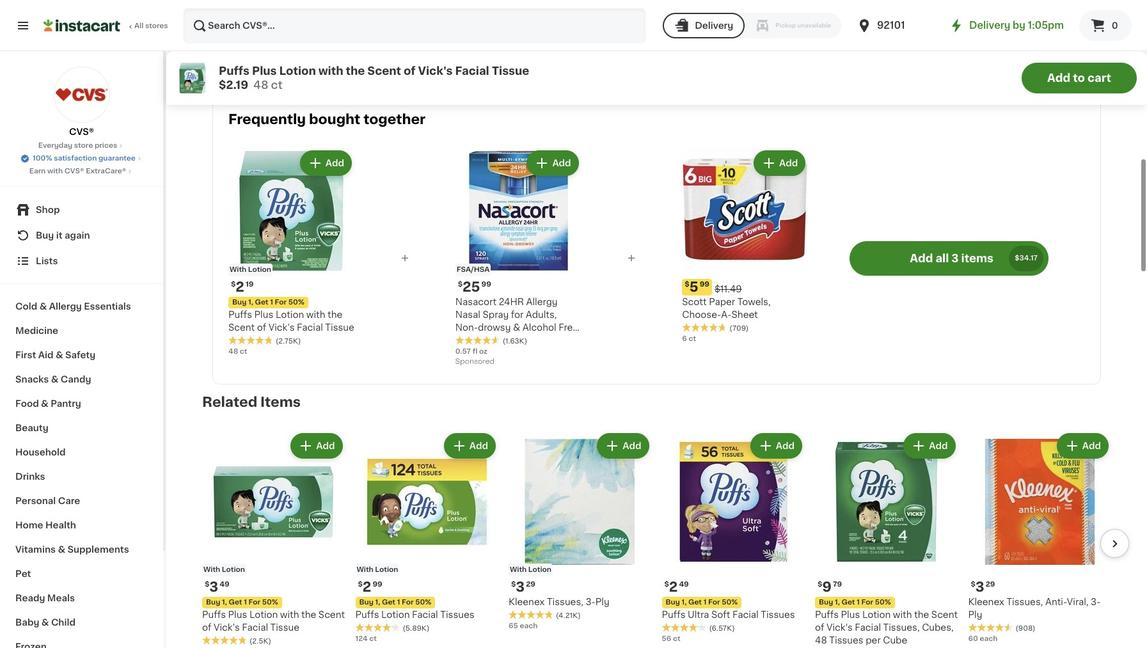 Task type: describe. For each thing, give the bounding box(es) containing it.
29 for kleenex tissues, 3-ply
[[526, 581, 536, 588]]

with for 2
[[307, 310, 325, 319]]

plus for 9
[[842, 610, 861, 619]]

pet link
[[8, 562, 156, 586]]

paper
[[709, 298, 736, 307]]

5 inside always maxi extra heavy overnight pads size 5
[[1061, 26, 1067, 35]]

buy 1, get 1 for 50% up "ricola drops, sugar free, lemon mint, family size"
[[819, 15, 892, 22]]

size for extra
[[1040, 26, 1059, 35]]

household
[[15, 448, 66, 457]]

facial inside puffs plus lotion with the scent of vick's facial tissues, cubes, 48 tissues per cube
[[855, 623, 881, 632]]

drops, inside ricola cough drops, throat care, swiss cherry
[[725, 26, 754, 35]]

tissues inside puffs plus lotion with the scent of vick's facial tissues, cubes, 48 tissues per cube
[[830, 636, 864, 645]]

& right cold on the top left of the page
[[39, 302, 47, 311]]

tissues, for 3-
[[547, 598, 584, 607]]

add button for $ 2 49
[[752, 435, 801, 458]]

spray
[[483, 310, 509, 319]]

menthol,
[[438, 39, 478, 48]]

snacks
[[15, 375, 49, 384]]

food & pantry
[[15, 399, 81, 408]]

cvs® inside cvs® link
[[69, 127, 94, 136]]

$ 2 99
[[358, 580, 383, 594]]

with for $ 3 49
[[204, 566, 220, 573]]

3 for buy 1, get 1 for 50%
[[210, 580, 218, 594]]

lemon
[[816, 39, 846, 48]]

buy 1, get 1 for 50% up swiss
[[666, 15, 738, 22]]

50% for $ 2 99
[[416, 599, 432, 606]]

99 for 2
[[373, 581, 383, 588]]

always maxi extra heavy overnight pads size 5
[[969, 13, 1081, 35]]

(1.63k)
[[503, 338, 528, 345]]

honey
[[418, 26, 448, 35]]

ct for scott paper towels, choose-a-sheet
[[689, 335, 697, 342]]

cherry
[[716, 39, 747, 48]]

tissue inside puffs plus lotion with the scent of vick's facial tissue $2.19 48 ct
[[492, 66, 530, 76]]

0.57 fl oz
[[456, 348, 488, 355]]

ply inside kleenex tissues, anti-viral, 3- ply
[[969, 610, 983, 619]]

care, inside 'ricola drops, honey lemon, throat care, extra menthol, liquid center, wrapped drops'
[[387, 39, 411, 48]]

buy inside buy it again "link"
[[36, 231, 54, 240]]

ricola cough drops, original herb, family size
[[509, 26, 638, 48]]

& inside "link"
[[58, 545, 65, 554]]

2 for puffs plus lotion with the scent of vick's facial tissue
[[236, 280, 244, 294]]

lemon,
[[450, 26, 483, 35]]

cvs® logo image
[[53, 67, 110, 123]]

care, inside ricola cough drops, throat care, swiss cherry
[[662, 39, 686, 48]]

for up ricola cough drops, throat care, swiss cherry
[[709, 15, 721, 22]]

vitamins & supplements
[[15, 545, 129, 554]]

(908)
[[1016, 625, 1036, 632]]

puffs plus lotion with the scent of vick's facial tissue $2.19 48 ct
[[219, 66, 530, 90]]

personal care
[[15, 497, 80, 506]]

buy down $ 2 19
[[232, 299, 247, 306]]

56 ct
[[662, 635, 681, 642]]

store
[[74, 142, 93, 149]]

get for $ 2 19
[[255, 299, 269, 306]]

(5.89k)
[[403, 625, 430, 632]]

instacart logo image
[[44, 18, 120, 33]]

family inside ricola cough drops, original herb, family size
[[536, 39, 565, 48]]

124 ct
[[356, 635, 377, 642]]

facial up (2.75k)
[[297, 323, 323, 332]]

$2.19
[[219, 80, 248, 90]]

(204)
[[403, 67, 422, 74]]

buy down $ 2 99
[[359, 599, 374, 606]]

the for 9
[[915, 610, 930, 619]]

ct inside puffs plus lotion with the scent of vick's facial tissue $2.19 48 ct
[[271, 80, 283, 90]]

plus for 3
[[228, 610, 247, 619]]

meals
[[47, 594, 75, 603]]

2 for puffs lotion facial tissues
[[363, 580, 372, 594]]

48 for puffs plus lotion with the scent of vick's facial tissue $2.19 48 ct
[[253, 80, 269, 90]]

3- inside kleenex tissues, anti-viral, 3- ply
[[1091, 598, 1101, 607]]

$ inside $ 9 79
[[818, 581, 823, 588]]

earn with cvs® extracare®
[[29, 168, 126, 175]]

allergy for 24hr
[[527, 298, 558, 307]]

bought
[[309, 113, 361, 126]]

1 for $ 2 49
[[704, 599, 707, 606]]

(6.57k)
[[710, 625, 735, 632]]

50% up sugar
[[876, 15, 892, 22]]

with lotion up kleenex tissues, 3-ply
[[510, 566, 552, 573]]

pantry
[[51, 399, 81, 408]]

non-
[[456, 323, 478, 332]]

scent for 2
[[229, 323, 255, 332]]

$ inside $ 2 49
[[665, 581, 669, 588]]

$5.99 original price: $11.49 element
[[683, 279, 809, 296]]

cvs® link
[[53, 67, 110, 138]]

baby & child link
[[8, 611, 156, 635]]

everyday store prices link
[[38, 141, 125, 151]]

throat inside ricola cough drops, throat care, swiss cherry
[[757, 26, 786, 35]]

1 for $ 9 79
[[857, 599, 860, 606]]

65 each
[[509, 623, 538, 630]]

lotion up (2.75k)
[[276, 310, 304, 319]]

puffs for $ 3 49
[[202, 610, 226, 619]]

$ 5 99
[[685, 280, 710, 294]]

50% for $ 2 19
[[289, 299, 305, 306]]

cough for swiss
[[692, 26, 722, 35]]

1, for $ 9 79
[[835, 599, 840, 606]]

size for drops,
[[567, 39, 586, 48]]

facial up (5.89k)
[[412, 610, 438, 619]]

scent for 9
[[932, 610, 958, 619]]

boost
[[306, 13, 333, 22]]

$ inside $ 25 99
[[458, 281, 463, 288]]

of inside puffs plus lotion with the scent of vick's facial tissue $2.19 48 ct
[[404, 66, 416, 76]]

tissues, for anti-
[[1007, 598, 1044, 607]]

each for kleenex tissues, anti-viral, 3- ply
[[980, 635, 998, 642]]

tissues, inside puffs plus lotion with the scent of vick's facial tissues, cubes, 48 tissues per cube
[[884, 623, 920, 632]]

care
[[58, 497, 80, 506]]

first aid & safety
[[15, 351, 96, 360]]

with lotion for $ 3 49
[[204, 566, 245, 573]]

1, for $ 2 49
[[682, 599, 687, 606]]

buy down 9
[[819, 599, 834, 606]]

the inside puffs plus lotion with the scent of vick's facial tissue $2.19 48 ct
[[346, 66, 365, 76]]

lotion up kleenex tissues, 3-ply
[[529, 566, 552, 573]]

vitamins & supplements link
[[8, 538, 156, 562]]

sheet
[[732, 310, 758, 319]]

add button for $ 3 49
[[292, 435, 342, 458]]

50% for $ 2 49
[[722, 599, 738, 606]]

0.57
[[456, 348, 471, 355]]

first
[[15, 351, 36, 360]]

drowsy
[[478, 323, 511, 332]]

oz for drowsy
[[479, 348, 488, 355]]

& left candy
[[51, 375, 59, 384]]

ct for puffs ultra soft facial tissues
[[673, 635, 681, 642]]

$ inside $ 5 99
[[685, 281, 690, 288]]

extra inside 'ricola drops, honey lemon, throat care, extra menthol, liquid center, wrapped drops'
[[413, 39, 436, 48]]

$ inside $ 2 99
[[358, 581, 363, 588]]

1:05pm
[[1028, 20, 1065, 30]]

shop
[[36, 205, 60, 214]]

49 for 3
[[220, 581, 230, 588]]

scott
[[683, 298, 707, 307]]

60 each
[[969, 635, 998, 642]]

swiss
[[688, 39, 714, 48]]

$ 3 49
[[205, 580, 230, 594]]

service type group
[[663, 13, 842, 38]]

ready
[[15, 594, 45, 603]]

delivery by 1:05pm
[[970, 20, 1065, 30]]

adults,
[[526, 310, 557, 319]]

ricola for ricola cough drops, throat care, swiss cherry
[[662, 26, 690, 35]]

of for 3
[[202, 623, 212, 632]]

99 for 5
[[700, 281, 710, 288]]

all stores link
[[44, 8, 169, 44]]

56
[[662, 635, 672, 642]]

lotion inside puffs plus lotion with the scent of vick's facial tissue $2.19 48 ct
[[279, 66, 316, 76]]

lotion up (5.89k)
[[382, 610, 410, 619]]

product group containing 25
[[456, 148, 582, 369]]

& inside "vive organic immunity boost original, ginger & turmeric shot"
[[274, 26, 282, 35]]

puffs for $ 2 19
[[229, 310, 252, 319]]

get for $ 2 49
[[689, 599, 702, 606]]

ricola cough drops, throat care, swiss cherry
[[662, 26, 786, 48]]

lotion up 19
[[248, 266, 271, 273]]

ricola for ricola cough drops, original herb, family size
[[509, 26, 537, 35]]

facial right soft
[[733, 610, 759, 619]]

$ 3 29 for kleenex tissues, anti-viral, 3- ply
[[971, 580, 996, 594]]

tissue for 3
[[271, 623, 300, 632]]

2 down shot
[[202, 64, 207, 71]]

throat inside 'ricola drops, honey lemon, throat care, extra menthol, liquid center, wrapped drops'
[[356, 39, 385, 48]]

center,
[[385, 52, 418, 61]]

kleenex for kleenex tissues, anti-viral, 3- ply
[[969, 598, 1005, 607]]

get for $ 2 99
[[382, 599, 396, 606]]

buy 1, get 1 for 50% for $ 2 49
[[666, 599, 738, 606]]

the for 3
[[302, 610, 316, 619]]

with for $ 2 19
[[230, 266, 247, 273]]

with lotion for $ 2 19
[[230, 266, 271, 273]]

soft
[[712, 610, 731, 619]]

earn
[[29, 168, 46, 175]]

ct for puffs lotion facial tissues
[[370, 635, 377, 642]]

lotion up $ 2 99
[[375, 566, 398, 573]]

buy down $ 3 49
[[206, 599, 220, 606]]

items
[[261, 396, 301, 409]]

items
[[962, 253, 994, 263]]

kleenex tissues, anti-viral, 3- ply
[[969, 598, 1101, 619]]

all
[[134, 22, 144, 29]]

$ 2 49
[[665, 580, 689, 594]]

ricola for ricola drops, sugar free, lemon mint, family size
[[816, 26, 843, 35]]

satisfaction
[[54, 155, 97, 162]]

facial up (2.5k)
[[242, 623, 268, 632]]

vick's for 9
[[827, 623, 853, 632]]

cough for family
[[539, 26, 569, 35]]

for for $ 2 99
[[402, 599, 414, 606]]

6 ct
[[683, 335, 697, 342]]

cubes,
[[923, 623, 954, 632]]

all stores
[[134, 22, 168, 29]]

puffs plus lotion with the scent of vick's facial tissue for 2
[[229, 310, 355, 332]]

with lotion for $ 2 99
[[357, 566, 398, 573]]

viral,
[[1068, 598, 1089, 607]]

delivery for delivery
[[695, 21, 734, 30]]

pads
[[1016, 26, 1038, 35]]

nasacort 24hr allergy nasal spray for adults, non-drowsy & alcohol free, 120 sprays
[[456, 298, 581, 345]]

puffs inside puffs plus lotion with the scent of vick's facial tissue $2.19 48 ct
[[219, 66, 250, 76]]

earn with cvs® extracare® link
[[29, 166, 134, 177]]

ultra
[[688, 610, 709, 619]]

lotion up (2.5k)
[[250, 610, 278, 619]]

(2.5k)
[[250, 638, 271, 645]]

2 for puffs ultra soft facial tissues
[[669, 580, 678, 594]]

1, for $ 2 99
[[375, 599, 380, 606]]

delivery for delivery by 1:05pm
[[970, 20, 1011, 30]]

supplements
[[68, 545, 129, 554]]

60
[[969, 635, 979, 642]]

tissue for 25
[[325, 323, 355, 332]]

safety
[[65, 351, 96, 360]]

home health
[[15, 521, 76, 530]]



Task type: vqa. For each thing, say whether or not it's contained in the screenshot.
'Personal'
yes



Task type: locate. For each thing, give the bounding box(es) containing it.
buy 1, get 1 for 50% up puffs lotion facial tissues
[[359, 599, 432, 606]]

with lotion up $ 2 99
[[357, 566, 398, 573]]

1 vertical spatial cvs®
[[65, 168, 84, 175]]

2 left 19
[[236, 280, 244, 294]]

& inside 'link'
[[56, 351, 63, 360]]

delivery button
[[663, 13, 745, 38]]

tissues
[[441, 610, 475, 619], [761, 610, 795, 619], [830, 636, 864, 645]]

pet
[[15, 570, 31, 579]]

5 up scott
[[690, 280, 699, 294]]

120
[[456, 336, 471, 345]]

50% for $ 9 79
[[876, 599, 892, 606]]

add button for $ 9 79
[[905, 435, 955, 458]]

2 3- from the left
[[1091, 598, 1101, 607]]

1 horizontal spatial $ 3 29
[[971, 580, 996, 594]]

1 for $ 3 49
[[244, 599, 247, 606]]

1 vertical spatial puffs plus lotion with the scent of vick's facial tissue
[[202, 610, 345, 632]]

towels,
[[738, 298, 771, 307]]

ricola up the herb, on the left top of the page
[[509, 26, 537, 35]]

plus inside puffs plus lotion with the scent of vick's facial tissues, cubes, 48 tissues per cube
[[842, 610, 861, 619]]

99 inside $ 25 99
[[482, 281, 492, 288]]

0 vertical spatial each
[[520, 623, 538, 630]]

sponsored badge image
[[456, 358, 494, 366]]

79
[[833, 581, 842, 588]]

Search field
[[184, 9, 645, 42]]

ricola inside "ricola drops, sugar free, lemon mint, family size"
[[816, 26, 843, 35]]

puffs down 9
[[816, 610, 839, 619]]

extra inside always maxi extra heavy overnight pads size 5
[[1027, 13, 1050, 22]]

snacks & candy
[[15, 375, 91, 384]]

99 inside $ 5 99
[[700, 281, 710, 288]]

vitamins
[[15, 545, 56, 554]]

lotion up $ 3 49
[[222, 566, 245, 573]]

1 drops, from the left
[[386, 26, 415, 35]]

drops, inside "ricola drops, sugar free, lemon mint, family size"
[[846, 26, 875, 35]]

48 inside puffs plus lotion with the scent of vick's facial tissues, cubes, 48 tissues per cube
[[816, 636, 828, 645]]

0 vertical spatial extra
[[1027, 13, 1050, 22]]

with inside puffs plus lotion with the scent of vick's facial tissues, cubes, 48 tissues per cube
[[894, 610, 912, 619]]

scent for 3
[[319, 610, 345, 619]]

1 horizontal spatial allergy
[[527, 298, 558, 307]]

1 vertical spatial tissue
[[325, 323, 355, 332]]

(4.21k)
[[556, 612, 581, 619]]

kleenex up 65 each
[[509, 598, 545, 607]]

1 horizontal spatial oz
[[479, 348, 488, 355]]

organic
[[223, 13, 259, 22]]

1 29 from the left
[[526, 581, 536, 588]]

tissues, inside kleenex tissues, anti-viral, 3- ply
[[1007, 598, 1044, 607]]

free, inside "ricola drops, sugar free, lemon mint, family size"
[[906, 26, 928, 35]]

ricola up 'liquid'
[[356, 26, 383, 35]]

with lotion up 19
[[230, 266, 271, 273]]

buy 1, get 1 for 50% down $ 3 49
[[206, 599, 278, 606]]

0 horizontal spatial delivery
[[695, 21, 734, 30]]

50% for $ 3 49
[[262, 599, 278, 606]]

1, up ricola cough drops, throat care, swiss cherry
[[682, 15, 687, 22]]

1 horizontal spatial 29
[[986, 581, 996, 588]]

of inside puffs plus lotion with the scent of vick's facial tissues, cubes, 48 tissues per cube
[[816, 623, 825, 632]]

50% up (2.5k)
[[262, 599, 278, 606]]

50% up (2.75k)
[[289, 299, 305, 306]]

buy it again
[[36, 231, 90, 240]]

scent inside puffs plus lotion with the scent of vick's facial tissues, cubes, 48 tissues per cube
[[932, 610, 958, 619]]

1
[[704, 15, 707, 22], [857, 15, 860, 22], [270, 299, 273, 306], [244, 599, 247, 606], [397, 599, 400, 606], [704, 599, 707, 606], [857, 599, 860, 606]]

of for 2
[[257, 323, 266, 332]]

family right the herb, on the left top of the page
[[536, 39, 565, 48]]

2 29 from the left
[[986, 581, 996, 588]]

tissues,
[[547, 598, 584, 607], [1007, 598, 1044, 607], [884, 623, 920, 632]]

1 horizontal spatial care,
[[662, 39, 686, 48]]

fl down shot
[[208, 64, 213, 71]]

ricola inside ricola cough drops, original herb, family size
[[509, 26, 537, 35]]

1 horizontal spatial tissues
[[761, 610, 795, 619]]

49 inside $ 2 49
[[679, 581, 689, 588]]

0 horizontal spatial size
[[567, 39, 586, 48]]

100% satisfaction guarantee button
[[20, 151, 143, 164]]

1, up lemon
[[835, 15, 840, 22]]

get for $ 3 49
[[229, 599, 242, 606]]

25
[[463, 280, 480, 294]]

always maxi extra heavy overnight pads size 5 button
[[969, 0, 1112, 60]]

1 for $ 2 99
[[397, 599, 400, 606]]

for
[[511, 310, 524, 319]]

drops, up mint,
[[846, 26, 875, 35]]

size inside "ricola drops, sugar free, lemon mint, family size"
[[905, 39, 924, 48]]

0 horizontal spatial each
[[520, 623, 538, 630]]

kleenex inside kleenex tissues, anti-viral, 3- ply
[[969, 598, 1005, 607]]

facial up "per" on the bottom of the page
[[855, 623, 881, 632]]

0 vertical spatial 5
[[1061, 26, 1067, 35]]

2
[[202, 64, 207, 71], [236, 280, 244, 294], [363, 580, 372, 594], [669, 580, 678, 594]]

facial down drops
[[455, 66, 490, 76]]

0 horizontal spatial extra
[[413, 39, 436, 48]]

2 fl oz
[[202, 64, 223, 71]]

essentials
[[84, 302, 131, 311]]

1 horizontal spatial tissue
[[325, 323, 355, 332]]

ct right 45
[[520, 64, 528, 71]]

$8.69 element
[[969, 0, 1112, 12]]

2 vertical spatial tissue
[[271, 623, 300, 632]]

99 right 25
[[482, 281, 492, 288]]

1 vertical spatial extra
[[413, 39, 436, 48]]

1 vertical spatial fl
[[473, 348, 478, 355]]

frequently bought together
[[229, 113, 426, 126]]

puffs up '124 ct'
[[356, 610, 379, 619]]

each
[[520, 623, 538, 630], [980, 635, 998, 642]]

1 horizontal spatial 49
[[679, 581, 689, 588]]

0 horizontal spatial tissues,
[[547, 598, 584, 607]]

with for $ 2 99
[[357, 566, 374, 573]]

3 for kleenex tissues, 3-ply
[[516, 580, 525, 594]]

1 horizontal spatial kleenex
[[969, 598, 1005, 607]]

cvs® down satisfaction
[[65, 168, 84, 175]]

each for kleenex tissues, 3-ply
[[520, 623, 538, 630]]

puffs plus lotion with the scent of vick's facial tissues, cubes, 48 tissues per cube
[[816, 610, 958, 645]]

2 49 from the left
[[679, 581, 689, 588]]

0 horizontal spatial cough
[[539, 26, 569, 35]]

buy up lemon
[[819, 15, 834, 22]]

9
[[823, 580, 832, 594]]

3 ricola from the left
[[662, 26, 690, 35]]

& down the health
[[58, 545, 65, 554]]

allergy inside cold & allergy essentials link
[[49, 302, 82, 311]]

48 for puffs plus lotion with the scent of vick's facial tissues, cubes, 48 tissues per cube
[[816, 636, 828, 645]]

puffs lotion facial tissues
[[356, 610, 475, 619]]

vick's for 3
[[214, 623, 240, 632]]

1 horizontal spatial 48
[[253, 80, 269, 90]]

cough inside ricola cough drops, throat care, swiss cherry
[[692, 26, 722, 35]]

2 horizontal spatial 48
[[816, 636, 828, 645]]

ct for puffs plus lotion with the scent of vick's facial tissue
[[240, 348, 247, 355]]

0 vertical spatial fl
[[208, 64, 213, 71]]

0 vertical spatial ply
[[596, 598, 610, 607]]

add button for $ 2 19
[[301, 152, 351, 175]]

puffs down $ 3 49
[[202, 610, 226, 619]]

$ inside $ 3 49
[[205, 581, 210, 588]]

sprays
[[473, 336, 504, 345]]

with inside earn with cvs® extracare® link
[[47, 168, 63, 175]]

ct right 56
[[673, 635, 681, 642]]

kleenex tissues, 3-ply
[[509, 598, 610, 607]]

1, down $ 3 49
[[222, 599, 227, 606]]

3 drops, from the left
[[725, 26, 754, 35]]

19
[[246, 281, 254, 288]]

tissue
[[492, 66, 530, 76], [325, 323, 355, 332], [271, 623, 300, 632]]

1 cough from the left
[[539, 26, 569, 35]]

0 vertical spatial 48
[[253, 80, 269, 90]]

1 vertical spatial free,
[[559, 323, 581, 332]]

original,
[[202, 26, 239, 35]]

with up $ 3 49
[[204, 566, 220, 573]]

fl up the sponsored badge image
[[473, 348, 478, 355]]

delivery
[[970, 20, 1011, 30], [695, 21, 734, 30]]

cvs® inside earn with cvs® extracare® link
[[65, 168, 84, 175]]

oz
[[215, 64, 223, 71], [479, 348, 488, 355]]

for for $ 3 49
[[249, 599, 261, 606]]

tissues, up (908)
[[1007, 598, 1044, 607]]

1 horizontal spatial free,
[[906, 26, 928, 35]]

2 ricola from the left
[[509, 26, 537, 35]]

personal
[[15, 497, 56, 506]]

related items
[[202, 396, 301, 409]]

2 horizontal spatial tissues,
[[1007, 598, 1044, 607]]

0 vertical spatial free,
[[906, 26, 928, 35]]

cvs® up store
[[69, 127, 94, 136]]

100%
[[33, 155, 52, 162]]

2 horizontal spatial size
[[1040, 26, 1059, 35]]

2 kleenex from the left
[[969, 598, 1005, 607]]

fl for shot
[[208, 64, 213, 71]]

$ 25 99
[[458, 280, 492, 294]]

ricola inside 'ricola drops, honey lemon, throat care, extra menthol, liquid center, wrapped drops'
[[356, 26, 383, 35]]

vick's down $ 9 79
[[827, 623, 853, 632]]

1 horizontal spatial cough
[[692, 26, 722, 35]]

48 left "per" on the bottom of the page
[[816, 636, 828, 645]]

plus inside puffs plus lotion with the scent of vick's facial tissue $2.19 48 ct
[[252, 66, 277, 76]]

1 horizontal spatial delivery
[[970, 20, 1011, 30]]

0 horizontal spatial 48
[[229, 348, 238, 355]]

1 horizontal spatial throat
[[757, 26, 786, 35]]

49 inside $ 3 49
[[220, 581, 230, 588]]

to
[[1074, 73, 1086, 83]]

0 horizontal spatial tissues
[[441, 610, 475, 619]]

with for 9
[[894, 610, 912, 619]]

kleenex for kleenex tissues, 3-ply
[[509, 598, 545, 607]]

ready meals
[[15, 594, 75, 603]]

facial inside puffs plus lotion with the scent of vick's facial tissue $2.19 48 ct
[[455, 66, 490, 76]]

0 horizontal spatial 5
[[690, 280, 699, 294]]

shot
[[202, 39, 223, 48]]

each right 60
[[980, 635, 998, 642]]

1 vertical spatial each
[[980, 635, 998, 642]]

6
[[683, 335, 687, 342]]

with up $ 2 19
[[230, 266, 247, 273]]

puffs for $ 9 79
[[816, 610, 839, 619]]

puffs plus lotion with the scent of vick's facial tissue for 3
[[202, 610, 345, 632]]

1 $ 3 29 from the left
[[511, 580, 536, 594]]

0 horizontal spatial kleenex
[[509, 598, 545, 607]]

drops, left original at the top of the page
[[571, 26, 601, 35]]

3 for kleenex tissues, anti-viral, 3- ply
[[976, 580, 985, 594]]

1 vertical spatial 5
[[690, 280, 699, 294]]

1, for $ 2 19
[[248, 299, 253, 306]]

free, inside nasacort 24hr allergy nasal spray for adults, non-drowsy & alcohol free, 120 sprays
[[559, 323, 581, 332]]

48 right $2.19
[[253, 80, 269, 90]]

home health link
[[8, 513, 156, 538]]

99 inside $ 2 99
[[373, 581, 383, 588]]

★★★★★
[[356, 65, 400, 74], [356, 65, 400, 74], [683, 323, 727, 332], [683, 323, 727, 332], [229, 336, 273, 345], [229, 336, 273, 345], [456, 336, 500, 345], [456, 336, 500, 345], [509, 610, 554, 619], [509, 610, 554, 619], [356, 623, 400, 632], [356, 623, 400, 632], [662, 623, 707, 632], [662, 623, 707, 632], [969, 623, 1014, 632], [969, 623, 1014, 632], [202, 636, 247, 645], [202, 636, 247, 645]]

1, down $ 2 99
[[375, 599, 380, 606]]

49 for 2
[[679, 581, 689, 588]]

buy 1, get 1 for 50% for $ 3 49
[[206, 599, 278, 606]]

lotion
[[279, 66, 316, 76], [248, 266, 271, 273], [276, 310, 304, 319], [222, 566, 245, 573], [375, 566, 398, 573], [529, 566, 552, 573], [250, 610, 278, 619], [382, 610, 410, 619], [863, 610, 891, 619]]

drops, inside 'ricola drops, honey lemon, throat care, extra menthol, liquid center, wrapped drops'
[[386, 26, 415, 35]]

1 horizontal spatial family
[[874, 39, 903, 48]]

size inside always maxi extra heavy overnight pads size 5
[[1040, 26, 1059, 35]]

vick's for 2
[[269, 323, 295, 332]]

0 horizontal spatial free,
[[559, 323, 581, 332]]

2 cough from the left
[[692, 26, 722, 35]]

for up "ricola drops, sugar free, lemon mint, family size"
[[862, 15, 874, 22]]

0 vertical spatial cvs®
[[69, 127, 94, 136]]

tissue inside the item carousel region
[[271, 623, 300, 632]]

ricola for ricola drops, honey lemon, throat care, extra menthol, liquid center, wrapped drops
[[356, 26, 383, 35]]

0 vertical spatial throat
[[757, 26, 786, 35]]

size down 92101
[[905, 39, 924, 48]]

1 vertical spatial 48
[[229, 348, 238, 355]]

vick's inside puffs plus lotion with the scent of vick's facial tissue $2.19 48 ct
[[418, 66, 453, 76]]

buy 1, get 1 for 50% for $ 9 79
[[819, 599, 892, 606]]

1 inside product "group"
[[857, 599, 860, 606]]

for up (2.75k)
[[275, 299, 287, 306]]

buy 1, get 1 for 50% for $ 2 99
[[359, 599, 432, 606]]

1 vertical spatial ply
[[969, 610, 983, 619]]

2 horizontal spatial tissues
[[830, 636, 864, 645]]

nasal
[[456, 310, 481, 319]]

cart
[[1088, 73, 1112, 83]]

$ 9 79
[[818, 580, 842, 594]]

get for $ 9 79
[[842, 599, 856, 606]]

free, right alcohol
[[559, 323, 581, 332]]

oz down sprays
[[479, 348, 488, 355]]

buy 1, get 1 for 50% for $ 2 19
[[232, 299, 305, 306]]

1 vertical spatial throat
[[356, 39, 385, 48]]

ct right 124
[[370, 635, 377, 642]]

$
[[231, 281, 236, 288], [458, 281, 463, 288], [685, 281, 690, 288], [205, 581, 210, 588], [358, 581, 363, 588], [511, 581, 516, 588], [665, 581, 669, 588], [818, 581, 823, 588], [971, 581, 976, 588]]

for up puffs plus lotion with the scent of vick's facial tissues, cubes, 48 tissues per cube
[[862, 599, 874, 606]]

0 horizontal spatial allergy
[[49, 302, 82, 311]]

for up (2.5k)
[[249, 599, 261, 606]]

0 horizontal spatial fl
[[208, 64, 213, 71]]

29
[[526, 581, 536, 588], [986, 581, 996, 588]]

50% up puffs lotion facial tissues
[[416, 599, 432, 606]]

1, for $ 3 49
[[222, 599, 227, 606]]

1 horizontal spatial 99
[[482, 281, 492, 288]]

& right food
[[41, 399, 48, 408]]

add inside button
[[1048, 73, 1071, 83]]

& right aid
[[56, 351, 63, 360]]

with up kleenex tissues, 3-ply
[[510, 566, 527, 573]]

1, down $ 2 19
[[248, 299, 253, 306]]

tissues, up cube
[[884, 623, 920, 632]]

4 drops, from the left
[[846, 26, 875, 35]]

99 for 25
[[482, 281, 492, 288]]

for for $ 2 19
[[275, 299, 287, 306]]

2 horizontal spatial tissue
[[492, 66, 530, 76]]

0 horizontal spatial tissue
[[271, 623, 300, 632]]

2 $ 3 29 from the left
[[971, 580, 996, 594]]

allergy inside nasacort 24hr allergy nasal spray for adults, non-drowsy & alcohol free, 120 sprays
[[527, 298, 558, 307]]

puffs plus lotion with the scent of vick's facial tissue inside the item carousel region
[[202, 610, 345, 632]]

product group
[[229, 148, 355, 357], [456, 148, 582, 369], [683, 148, 809, 344], [202, 431, 345, 648], [356, 431, 499, 644], [509, 431, 652, 632], [662, 431, 805, 644], [816, 431, 959, 648], [969, 431, 1112, 644]]

cold
[[15, 302, 37, 311]]

2 up '124 ct'
[[363, 580, 372, 594]]

facial
[[455, 66, 490, 76], [297, 323, 323, 332], [412, 610, 438, 619], [733, 610, 759, 619], [242, 623, 268, 632], [855, 623, 881, 632]]

the for 2
[[328, 310, 343, 319]]

None search field
[[183, 8, 647, 44]]

1, down $ 2 49
[[682, 599, 687, 606]]

2 drops, from the left
[[571, 26, 601, 35]]

0 horizontal spatial throat
[[356, 39, 385, 48]]

for up soft
[[709, 599, 721, 606]]

scent inside puffs plus lotion with the scent of vick's facial tissue $2.19 48 ct
[[368, 66, 401, 76]]

kleenex up 60 each
[[969, 598, 1005, 607]]

1 horizontal spatial 3-
[[1091, 598, 1101, 607]]

drops, inside ricola cough drops, original herb, family size
[[571, 26, 601, 35]]

2 family from the left
[[874, 39, 903, 48]]

1 care, from the left
[[387, 39, 411, 48]]

puffs down $ 2 19
[[229, 310, 252, 319]]

sugar
[[878, 26, 904, 35]]

extracare®
[[86, 168, 126, 175]]

& inside nasacort 24hr allergy nasal spray for adults, non-drowsy & alcohol free, 120 sprays
[[513, 323, 521, 332]]

puffs inside puffs plus lotion with the scent of vick's facial tissues, cubes, 48 tissues per cube
[[816, 610, 839, 619]]

product group containing 9
[[816, 431, 959, 648]]

2 care, from the left
[[662, 39, 686, 48]]

1 horizontal spatial fl
[[473, 348, 478, 355]]

0 horizontal spatial family
[[536, 39, 565, 48]]

vick's down $ 3 49
[[214, 623, 240, 632]]

1 ricola from the left
[[356, 26, 383, 35]]

the inside puffs plus lotion with the scent of vick's facial tissues, cubes, 48 tissues per cube
[[915, 610, 930, 619]]

1 horizontal spatial ply
[[969, 610, 983, 619]]

puffs for $ 2 49
[[662, 610, 686, 619]]

0 horizontal spatial 3-
[[586, 598, 596, 607]]

4 ricola from the left
[[816, 26, 843, 35]]

add button for $ 5 99
[[755, 152, 805, 175]]

ct up related items
[[240, 348, 247, 355]]

ricola inside ricola cough drops, throat care, swiss cherry
[[662, 26, 690, 35]]

1 for $ 2 19
[[270, 299, 273, 306]]

extra down honey
[[413, 39, 436, 48]]

care, left swiss
[[662, 39, 686, 48]]

0 horizontal spatial 29
[[526, 581, 536, 588]]

first aid & safety link
[[8, 343, 156, 367]]

1 horizontal spatial tissues,
[[884, 623, 920, 632]]

48
[[253, 80, 269, 90], [229, 348, 238, 355], [816, 636, 828, 645]]

for up puffs lotion facial tissues
[[402, 599, 414, 606]]

0 vertical spatial oz
[[215, 64, 223, 71]]

the
[[346, 66, 365, 76], [328, 310, 343, 319], [302, 610, 316, 619], [915, 610, 930, 619]]

$34.17
[[1015, 254, 1038, 262]]

1 family from the left
[[536, 39, 565, 48]]

$ inside $ 2 19
[[231, 281, 236, 288]]

$ 3 29 for kleenex tissues, 3-ply
[[511, 580, 536, 594]]

for for $ 9 79
[[862, 599, 874, 606]]

it
[[56, 231, 63, 240]]

& right baby
[[41, 618, 49, 627]]

with for 3
[[280, 610, 299, 619]]

0 horizontal spatial 99
[[373, 581, 383, 588]]

size inside ricola cough drops, original herb, family size
[[567, 39, 586, 48]]

29 up kleenex tissues, 3-ply
[[526, 581, 536, 588]]

1 horizontal spatial 5
[[1061, 26, 1067, 35]]

scott paper towels, choose-a-sheet
[[683, 298, 771, 319]]

allergy for &
[[49, 302, 82, 311]]

50% up ricola cough drops, throat care, swiss cherry
[[722, 15, 738, 22]]

buy up ricola cough drops, throat care, swiss cherry
[[666, 15, 680, 22]]

1 3- from the left
[[586, 598, 596, 607]]

puffs plus lotion with the scent of vick's facial tissue up (2.75k)
[[229, 310, 355, 332]]

puffs up 56 ct
[[662, 610, 686, 619]]

puffs for $ 2 99
[[356, 610, 379, 619]]

care, up center,
[[387, 39, 411, 48]]

lotion inside puffs plus lotion with the scent of vick's facial tissues, cubes, 48 tissues per cube
[[863, 610, 891, 619]]

$ 3 29 up kleenex tissues, 3-ply
[[511, 580, 536, 594]]

0 horizontal spatial oz
[[215, 64, 223, 71]]

92101 button
[[857, 8, 934, 44]]

49
[[220, 581, 230, 588], [679, 581, 689, 588]]

48 inside puffs plus lotion with the scent of vick's facial tissue $2.19 48 ct
[[253, 80, 269, 90]]

item carousel region
[[184, 426, 1130, 648]]

cough inside ricola cough drops, original herb, family size
[[539, 26, 569, 35]]

0 vertical spatial puffs plus lotion with the scent of vick's facial tissue
[[229, 310, 355, 332]]

anti-
[[1046, 598, 1068, 607]]

124
[[356, 635, 368, 642]]

family inside "ricola drops, sugar free, lemon mint, family size"
[[874, 39, 903, 48]]

frequently
[[229, 113, 306, 126]]

29 for kleenex tissues, anti-viral, 3- ply
[[986, 581, 996, 588]]

maxi
[[1003, 13, 1024, 22]]

with up $ 2 99
[[357, 566, 374, 573]]

buy 1, get 1 for 50%
[[666, 15, 738, 22], [819, 15, 892, 22], [232, 299, 305, 306], [206, 599, 278, 606], [359, 599, 432, 606], [666, 599, 738, 606], [819, 599, 892, 606]]

oz for shot
[[215, 64, 223, 71]]

24hr
[[499, 298, 524, 307]]

baby & child
[[15, 618, 75, 627]]

2 horizontal spatial 99
[[700, 281, 710, 288]]

buy down $ 2 49
[[666, 599, 680, 606]]

1 horizontal spatial extra
[[1027, 13, 1050, 22]]

ricola up lemon
[[816, 26, 843, 35]]

add
[[1048, 73, 1071, 83], [326, 159, 344, 168], [553, 159, 571, 168], [780, 159, 798, 168], [910, 253, 934, 263], [316, 442, 335, 451], [470, 442, 488, 451], [623, 442, 642, 451], [776, 442, 795, 451], [930, 442, 948, 451], [1083, 442, 1102, 451]]

1 vertical spatial oz
[[479, 348, 488, 355]]

1, down $ 9 79
[[835, 599, 840, 606]]

plus for 2
[[255, 310, 274, 319]]

1 horizontal spatial each
[[980, 635, 998, 642]]

48 up related at the bottom left
[[229, 348, 238, 355]]

45
[[509, 64, 518, 71]]

size down heavy
[[1040, 26, 1059, 35]]

& down immunity
[[274, 26, 282, 35]]

lists link
[[8, 248, 156, 274]]

1 kleenex from the left
[[509, 598, 545, 607]]

with inside puffs plus lotion with the scent of vick's facial tissue $2.19 48 ct
[[319, 66, 343, 76]]

ct inside "group"
[[689, 335, 697, 342]]

0 horizontal spatial 49
[[220, 581, 230, 588]]

stores
[[145, 22, 168, 29]]

buy left it
[[36, 231, 54, 240]]

0 horizontal spatial care,
[[387, 39, 411, 48]]

delivery inside button
[[695, 21, 734, 30]]

vick's up (2.75k)
[[269, 323, 295, 332]]

ginger
[[242, 26, 272, 35]]

of for 9
[[816, 623, 825, 632]]

2 vertical spatial 48
[[816, 636, 828, 645]]

ricola up swiss
[[662, 26, 690, 35]]

$ 2 19
[[231, 280, 254, 294]]

0
[[1112, 21, 1119, 30]]

0 horizontal spatial ply
[[596, 598, 610, 607]]

product group containing 5
[[683, 148, 809, 344]]

choose-
[[683, 310, 722, 319]]

herb,
[[509, 39, 533, 48]]

vick's inside puffs plus lotion with the scent of vick's facial tissues, cubes, 48 tissues per cube
[[827, 623, 853, 632]]

cube
[[884, 636, 908, 645]]

free, right 92101
[[906, 26, 928, 35]]

0 horizontal spatial $ 3 29
[[511, 580, 536, 594]]

0 vertical spatial tissue
[[492, 66, 530, 76]]

1 49 from the left
[[220, 581, 230, 588]]

fl for drowsy
[[473, 348, 478, 355]]

vick's down wrapped
[[418, 66, 453, 76]]

1 horizontal spatial size
[[905, 39, 924, 48]]

with
[[319, 66, 343, 76], [47, 168, 63, 175], [307, 310, 325, 319], [280, 610, 299, 619], [894, 610, 912, 619]]



